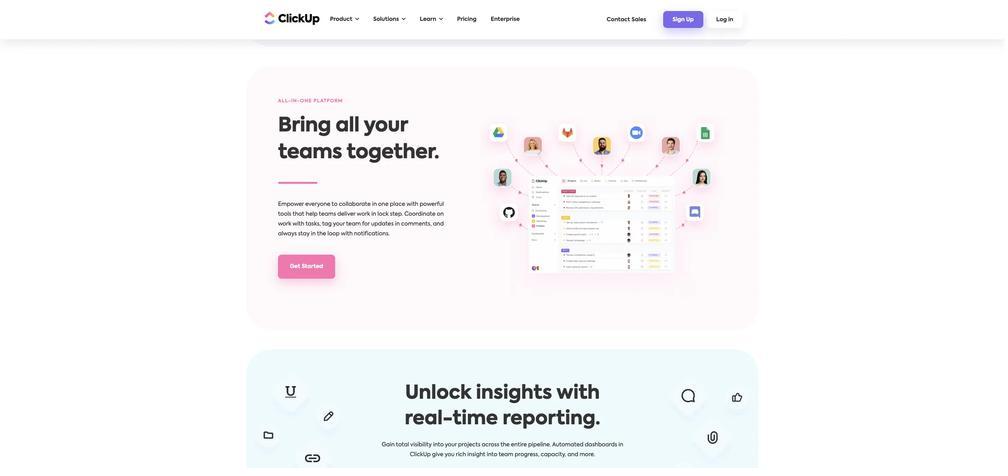 Task type: locate. For each thing, give the bounding box(es) containing it.
0 vertical spatial and
[[433, 221, 444, 227]]

1 horizontal spatial one
[[378, 202, 389, 207]]

you
[[445, 452, 455, 458]]

1 horizontal spatial your
[[364, 116, 408, 136]]

powerful
[[420, 202, 444, 207]]

empower everyone to collaborate in one place with powerful tools that help teams deliver work in lock step. coordinate on work with tasks, tag your team for updates in comments, and always stay in the loop with notifications.
[[278, 202, 444, 237]]

pricing
[[457, 17, 477, 22]]

your up you
[[445, 442, 457, 448]]

comments,
[[401, 221, 432, 227]]

1 horizontal spatial work
[[357, 212, 370, 217]]

one inside empower everyone to collaborate in one place with powerful tools that help teams deliver work in lock step. coordinate on work with tasks, tag your team for updates in comments, and always stay in the loop with notifications.
[[378, 202, 389, 207]]

work down tools
[[278, 221, 291, 227]]

1 vertical spatial your
[[333, 221, 345, 227]]

0 horizontal spatial the
[[317, 231, 326, 237]]

tag
[[322, 221, 332, 227]]

with up reporting.
[[557, 384, 600, 403]]

get
[[290, 264, 300, 269]]

bring all your teams together.
[[278, 116, 439, 163]]

gain
[[382, 442, 395, 448]]

together.
[[347, 143, 439, 163]]

in right dashboards
[[619, 442, 623, 448]]

contact sales
[[607, 17, 646, 22]]

one
[[300, 99, 312, 104], [378, 202, 389, 207]]

tools
[[278, 212, 291, 217]]

in inside gain total visibility into your projects across the entire pipeline. automated dashboards in clickup give you rich insight into team progress, capacity, and more.
[[619, 442, 623, 448]]

all
[[336, 116, 359, 136]]

always
[[278, 231, 297, 237]]

and inside empower everyone to collaborate in one place with powerful tools that help teams deliver work in lock step. coordinate on work with tasks, tag your team for updates in comments, and always stay in the loop with notifications.
[[433, 221, 444, 227]]

0 horizontal spatial your
[[333, 221, 345, 227]]

coordinate
[[404, 212, 436, 217]]

help
[[306, 212, 318, 217]]

more.
[[580, 452, 595, 458]]

step.
[[390, 212, 403, 217]]

teams down bring
[[278, 143, 342, 163]]

all-in-one platform
[[278, 99, 343, 104]]

1 vertical spatial team
[[499, 452, 513, 458]]

team down entire
[[499, 452, 513, 458]]

2 vertical spatial your
[[445, 442, 457, 448]]

progress,
[[515, 452, 539, 458]]

0 vertical spatial your
[[364, 116, 408, 136]]

work
[[357, 212, 370, 217], [278, 221, 291, 227]]

dashboards
[[585, 442, 617, 448]]

in
[[728, 17, 733, 23], [372, 202, 377, 207], [371, 212, 376, 217], [395, 221, 400, 227], [311, 231, 316, 237], [619, 442, 623, 448]]

0 vertical spatial team
[[346, 221, 361, 227]]

log
[[716, 17, 727, 23]]

into
[[433, 442, 444, 448], [487, 452, 497, 458]]

into up 'give'
[[433, 442, 444, 448]]

0 vertical spatial one
[[300, 99, 312, 104]]

empower
[[278, 202, 304, 207]]

your up "together."
[[364, 116, 408, 136]]

0 vertical spatial the
[[317, 231, 326, 237]]

sign
[[673, 17, 685, 23]]

all-
[[278, 99, 291, 104]]

with right loop
[[341, 231, 353, 237]]

place
[[390, 202, 405, 207]]

teams up tag
[[319, 212, 336, 217]]

1 vertical spatial the
[[501, 442, 510, 448]]

deliver
[[337, 212, 355, 217]]

1 horizontal spatial the
[[501, 442, 510, 448]]

one up lock
[[378, 202, 389, 207]]

1 horizontal spatial into
[[487, 452, 497, 458]]

with up coordinate
[[407, 202, 418, 207]]

everyone
[[305, 202, 330, 207]]

solutions button
[[369, 11, 410, 28]]

unlock insights with real-time reporting.
[[405, 384, 600, 429]]

total
[[396, 442, 409, 448]]

started
[[302, 264, 323, 269]]

collaborate
[[339, 202, 371, 207]]

gain total visibility into your projects across the entire pipeline. automated dashboards in clickup give you rich insight into team progress, capacity, and more.
[[382, 442, 623, 458]]

learn button
[[416, 11, 447, 28]]

your
[[364, 116, 408, 136], [333, 221, 345, 227], [445, 442, 457, 448]]

the down tag
[[317, 231, 326, 237]]

1 horizontal spatial and
[[567, 452, 578, 458]]

log in
[[716, 17, 733, 23]]

0 horizontal spatial team
[[346, 221, 361, 227]]

loop
[[327, 231, 340, 237]]

sales
[[632, 17, 646, 22]]

team
[[346, 221, 361, 227], [499, 452, 513, 458]]

unlock
[[405, 384, 471, 403]]

and down automated
[[567, 452, 578, 458]]

updates
[[371, 221, 394, 227]]

insight
[[467, 452, 485, 458]]

1 vertical spatial one
[[378, 202, 389, 207]]

0 horizontal spatial into
[[433, 442, 444, 448]]

stay
[[298, 231, 310, 237]]

0 vertical spatial into
[[433, 442, 444, 448]]

in left lock
[[371, 212, 376, 217]]

contact sales button
[[603, 13, 650, 26]]

your inside gain total visibility into your projects across the entire pipeline. automated dashboards in clickup give you rich insight into team progress, capacity, and more.
[[445, 442, 457, 448]]

the left entire
[[501, 442, 510, 448]]

with
[[407, 202, 418, 207], [293, 221, 304, 227], [341, 231, 353, 237], [557, 384, 600, 403]]

1 vertical spatial teams
[[319, 212, 336, 217]]

team inside empower everyone to collaborate in one place with powerful tools that help teams deliver work in lock step. coordinate on work with tasks, tag your team for updates in comments, and always stay in the loop with notifications.
[[346, 221, 361, 227]]

in down step.
[[395, 221, 400, 227]]

0 vertical spatial teams
[[278, 143, 342, 163]]

real-
[[405, 410, 453, 429]]

team down deliver
[[346, 221, 361, 227]]

your inside bring all your teams together.
[[364, 116, 408, 136]]

enterprise link
[[487, 11, 524, 28]]

teams
[[278, 143, 342, 163], [319, 212, 336, 217]]

log in link
[[707, 11, 743, 28]]

1 horizontal spatial team
[[499, 452, 513, 458]]

reporting.
[[503, 410, 600, 429]]

1 vertical spatial work
[[278, 221, 291, 227]]

notifications.
[[354, 231, 390, 237]]

work up for
[[357, 212, 370, 217]]

0 horizontal spatial and
[[433, 221, 444, 227]]

the
[[317, 231, 326, 237], [501, 442, 510, 448]]

your up loop
[[333, 221, 345, 227]]

automated
[[552, 442, 583, 448]]

1 vertical spatial into
[[487, 452, 497, 458]]

product button
[[326, 11, 363, 28]]

0 horizontal spatial one
[[300, 99, 312, 104]]

into down across
[[487, 452, 497, 458]]

capacity,
[[541, 452, 566, 458]]

and
[[433, 221, 444, 227], [567, 452, 578, 458]]

and down on
[[433, 221, 444, 227]]

2 horizontal spatial your
[[445, 442, 457, 448]]

sign up button
[[663, 11, 703, 28]]

one right all-
[[300, 99, 312, 104]]

1 vertical spatial and
[[567, 452, 578, 458]]

clickup image
[[262, 10, 320, 25]]



Task type: vqa. For each thing, say whether or not it's contained in the screenshot.
SHARING
no



Task type: describe. For each thing, give the bounding box(es) containing it.
get started
[[290, 264, 323, 269]]

up
[[686, 17, 694, 23]]

to
[[332, 202, 338, 207]]

get started button
[[278, 255, 335, 279]]

platform
[[314, 99, 343, 104]]

with inside unlock insights with real-time reporting.
[[557, 384, 600, 403]]

contact
[[607, 17, 630, 22]]

and inside gain total visibility into your projects across the entire pipeline. automated dashboards in clickup give you rich insight into team progress, capacity, and more.
[[567, 452, 578, 458]]

enterprise
[[491, 17, 520, 22]]

with down that
[[293, 221, 304, 227]]

in right "collaborate"
[[372, 202, 377, 207]]

teams inside empower everyone to collaborate in one place with powerful tools that help teams deliver work in lock step. coordinate on work with tasks, tag your team for updates in comments, and always stay in the loop with notifications.
[[319, 212, 336, 217]]

your inside empower everyone to collaborate in one place with powerful tools that help teams deliver work in lock step. coordinate on work with tasks, tag your team for updates in comments, and always stay in the loop with notifications.
[[333, 221, 345, 227]]

the inside empower everyone to collaborate in one place with powerful tools that help teams deliver work in lock step. coordinate on work with tasks, tag your team for updates in comments, and always stay in the loop with notifications.
[[317, 231, 326, 237]]

in right log at the right top
[[728, 17, 733, 23]]

pricing link
[[453, 11, 480, 28]]

0 vertical spatial work
[[357, 212, 370, 217]]

sign up
[[673, 17, 694, 23]]

entire
[[511, 442, 527, 448]]

learn
[[420, 17, 436, 22]]

give
[[432, 452, 443, 458]]

all-in-one platform (agile teams lp) image
[[477, 115, 727, 299]]

across
[[482, 442, 499, 448]]

projects
[[458, 442, 480, 448]]

that
[[293, 212, 304, 217]]

the inside gain total visibility into your projects across the entire pipeline. automated dashboards in clickup give you rich insight into team progress, capacity, and more.
[[501, 442, 510, 448]]

pipeline.
[[528, 442, 551, 448]]

insights
[[476, 384, 552, 403]]

clickup
[[410, 452, 431, 458]]

in right stay
[[311, 231, 316, 237]]

solutions
[[373, 17, 399, 22]]

rich
[[456, 452, 466, 458]]

team inside gain total visibility into your projects across the entire pipeline. automated dashboards in clickup give you rich insight into team progress, capacity, and more.
[[499, 452, 513, 458]]

product
[[330, 17, 352, 22]]

lock
[[377, 212, 389, 217]]

tasks,
[[306, 221, 321, 227]]

time
[[453, 410, 498, 429]]

on
[[437, 212, 444, 217]]

for
[[362, 221, 370, 227]]

bring
[[278, 116, 331, 136]]

teams inside bring all your teams together.
[[278, 143, 342, 163]]

visibility
[[410, 442, 432, 448]]

in-
[[291, 99, 300, 104]]

0 horizontal spatial work
[[278, 221, 291, 227]]



